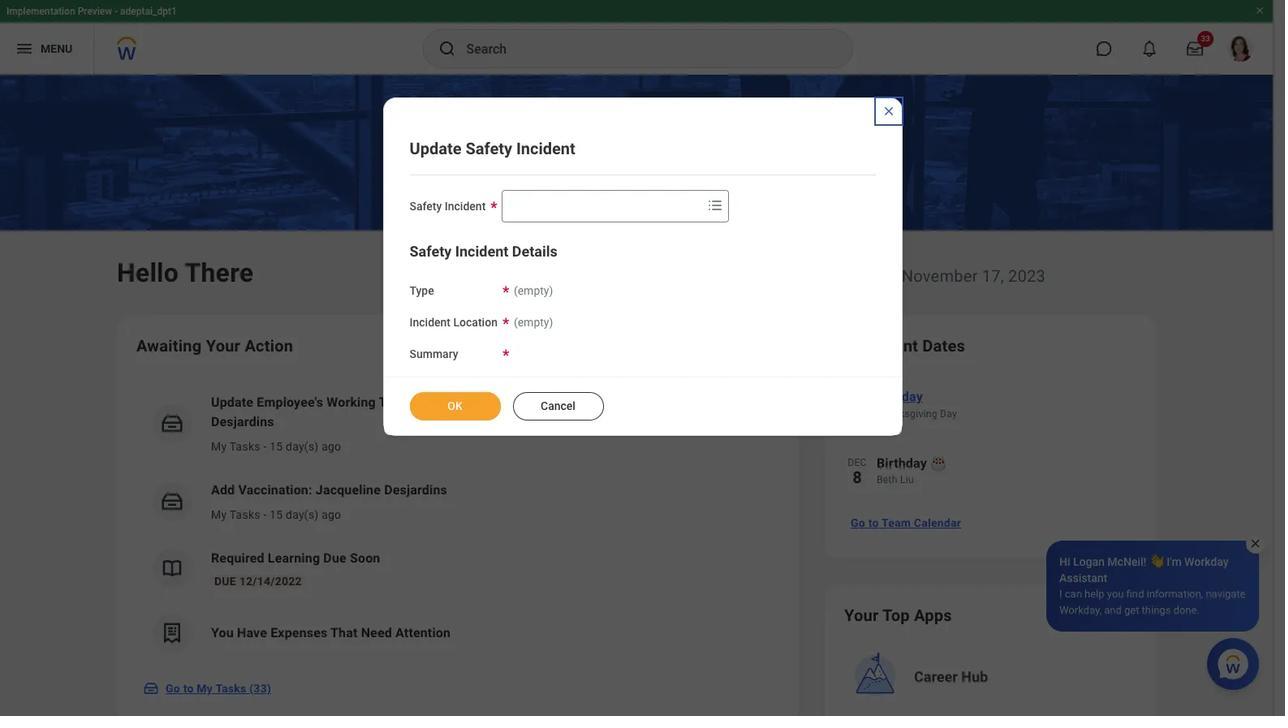 Task type: locate. For each thing, give the bounding box(es) containing it.
ok button
[[410, 392, 501, 421]]

1 horizontal spatial to
[[869, 516, 879, 529]]

inbox image up inbox icon
[[160, 412, 184, 436]]

tasks down add
[[230, 508, 260, 521]]

time:
[[379, 395, 413, 410]]

1 horizontal spatial due
[[323, 551, 347, 566]]

0 horizontal spatial desjardins
[[211, 414, 274, 430]]

0 vertical spatial desjardins
[[211, 414, 274, 430]]

cancel
[[541, 400, 576, 413]]

1 vertical spatial 15
[[270, 508, 283, 521]]

friday,
[[850, 266, 898, 286]]

safety up safety incident details button
[[410, 200, 442, 213]]

tasks
[[230, 440, 260, 453], [230, 508, 260, 521], [216, 682, 246, 695]]

jacqueline up 'soon'
[[316, 482, 381, 498]]

0 vertical spatial your
[[206, 336, 241, 356]]

notifications large image
[[1142, 41, 1158, 57]]

2 15 from the top
[[270, 508, 283, 521]]

1 horizontal spatial your
[[845, 606, 879, 625]]

- inside banner
[[115, 6, 118, 17]]

your left top
[[845, 606, 879, 625]]

update inside dialog
[[410, 139, 462, 158]]

hub
[[962, 668, 988, 685]]

my down add
[[211, 508, 227, 521]]

1 vertical spatial safety
[[410, 200, 442, 213]]

1 vertical spatial ago
[[322, 508, 341, 521]]

2 vertical spatial -
[[263, 508, 267, 521]]

15 down vaccination:
[[270, 508, 283, 521]]

1 day(s) from the top
[[286, 440, 319, 453]]

go inside go to team calendar button
[[851, 516, 866, 529]]

go left team
[[851, 516, 866, 529]]

incident up safety incident details button
[[445, 200, 486, 213]]

my
[[211, 440, 227, 453], [211, 508, 227, 521], [197, 682, 213, 695]]

summary
[[410, 347, 458, 360]]

1 horizontal spatial jacqueline
[[638, 395, 703, 410]]

my inside button
[[197, 682, 213, 695]]

2 day(s) from the top
[[286, 508, 319, 521]]

desjardins
[[211, 414, 274, 430], [384, 482, 447, 498]]

type
[[410, 284, 434, 297]]

1 ago from the top
[[322, 440, 341, 453]]

1 horizontal spatial update
[[410, 139, 462, 158]]

that
[[331, 625, 358, 641]]

- up vaccination:
[[263, 440, 267, 453]]

0 horizontal spatial inbox image
[[143, 681, 159, 697]]

(empty) down details
[[514, 284, 553, 297]]

go to team calendar button
[[845, 507, 968, 539]]

17,
[[982, 266, 1004, 286]]

top
[[883, 606, 910, 625]]

adeptai_dpt1
[[120, 6, 177, 17]]

1 my tasks - 15 day(s) ago from the top
[[211, 440, 341, 453]]

vaccination:
[[238, 482, 312, 498]]

to
[[869, 516, 879, 529], [183, 682, 194, 695]]

your left action
[[206, 336, 241, 356]]

to for team
[[869, 516, 879, 529]]

safety for safety incident
[[410, 200, 442, 213]]

0 vertical spatial go
[[851, 516, 866, 529]]

my tasks - 15 day(s) ago down vaccination:
[[211, 508, 341, 521]]

inbox image
[[160, 412, 184, 436], [143, 681, 159, 697]]

update inside update employee's working time: request flexible work arrangement: jacqueline desjardins
[[211, 395, 253, 410]]

0 vertical spatial inbox image
[[160, 412, 184, 436]]

0 vertical spatial my tasks - 15 day(s) ago
[[211, 440, 341, 453]]

important dates
[[845, 336, 966, 356]]

-
[[115, 6, 118, 17], [263, 440, 267, 453], [263, 508, 267, 521]]

1 vertical spatial (empty)
[[514, 316, 553, 329]]

(empty) for incident location
[[514, 316, 553, 329]]

to left team
[[869, 516, 879, 529]]

close environment banner image
[[1255, 6, 1265, 15]]

safety inside group
[[410, 243, 452, 260]]

go down dashboard expenses icon
[[166, 682, 180, 695]]

1 vertical spatial your
[[845, 606, 879, 625]]

to down dashboard expenses icon
[[183, 682, 194, 695]]

day(s) down add vaccination: jacqueline desjardins
[[286, 508, 319, 521]]

0 vertical spatial my
[[211, 440, 227, 453]]

2 my tasks - 15 day(s) ago from the top
[[211, 508, 341, 521]]

my tasks - 15 day(s) ago up vaccination:
[[211, 440, 341, 453]]

can
[[1065, 588, 1082, 600]]

0 vertical spatial to
[[869, 516, 879, 529]]

hello there
[[117, 257, 254, 288]]

0 vertical spatial (empty)
[[514, 284, 553, 297]]

inbox image left "go to my tasks (33)"
[[143, 681, 159, 697]]

go for go to team calendar
[[851, 516, 866, 529]]

jacqueline right arrangement:
[[638, 395, 703, 410]]

1 vertical spatial to
[[183, 682, 194, 695]]

1 horizontal spatial go
[[851, 516, 866, 529]]

1 vertical spatial inbox image
[[143, 681, 159, 697]]

dashboard expenses image
[[160, 621, 184, 646]]

jacqueline
[[638, 395, 703, 410], [316, 482, 381, 498]]

1 vertical spatial -
[[263, 440, 267, 453]]

0 horizontal spatial to
[[183, 682, 194, 695]]

safety incident details
[[410, 243, 558, 260]]

2 ago from the top
[[322, 508, 341, 521]]

safety up type
[[410, 243, 452, 260]]

0 horizontal spatial update
[[211, 395, 253, 410]]

0 vertical spatial jacqueline
[[638, 395, 703, 410]]

1 vertical spatial update
[[211, 395, 253, 410]]

day(s)
[[286, 440, 319, 453], [286, 508, 319, 521]]

learning
[[268, 551, 320, 566]]

career hub
[[914, 668, 988, 685]]

2 vertical spatial tasks
[[216, 682, 246, 695]]

information,
[[1147, 588, 1204, 600]]

1 vertical spatial day(s)
[[286, 508, 319, 521]]

safety
[[466, 139, 512, 158], [410, 200, 442, 213], [410, 243, 452, 260]]

inbox image inside 'go to my tasks (33)' button
[[143, 681, 159, 697]]

1 vertical spatial go
[[166, 682, 180, 695]]

2 vertical spatial my
[[197, 682, 213, 695]]

incident up the "summary" at left
[[410, 316, 451, 329]]

- down vaccination:
[[263, 508, 267, 521]]

1 vertical spatial jacqueline
[[316, 482, 381, 498]]

beth
[[877, 474, 898, 486]]

your
[[206, 336, 241, 356], [845, 606, 879, 625]]

1 vertical spatial my tasks - 15 day(s) ago
[[211, 508, 341, 521]]

desjardins inside update employee's working time: request flexible work arrangement: jacqueline desjardins
[[211, 414, 274, 430]]

holiday
[[878, 389, 923, 404]]

incident left details
[[455, 243, 509, 260]]

(empty) right location
[[514, 316, 553, 329]]

due down required
[[214, 575, 236, 588]]

it's
[[825, 266, 846, 286]]

1 horizontal spatial desjardins
[[384, 482, 447, 498]]

career
[[914, 668, 958, 685]]

0 vertical spatial day(s)
[[286, 440, 319, 453]]

my left (33)
[[197, 682, 213, 695]]

required
[[211, 551, 265, 566]]

- right preview
[[115, 6, 118, 17]]

2023
[[1009, 266, 1046, 286]]

my up add
[[211, 440, 227, 453]]

0 vertical spatial -
[[115, 6, 118, 17]]

safety for safety incident details
[[410, 243, 452, 260]]

0 vertical spatial ago
[[322, 440, 341, 453]]

1 vertical spatial due
[[214, 575, 236, 588]]

update
[[410, 139, 462, 158], [211, 395, 253, 410]]

1 vertical spatial my
[[211, 508, 227, 521]]

liu
[[901, 474, 914, 486]]

(33)
[[249, 682, 271, 695]]

ago up add vaccination: jacqueline desjardins
[[322, 440, 341, 453]]

2 (empty) from the top
[[514, 316, 553, 329]]

it's friday, november 17, 2023
[[825, 266, 1046, 286]]

add vaccination: jacqueline desjardins
[[211, 482, 447, 498]]

due
[[323, 551, 347, 566], [214, 575, 236, 588]]

my tasks - 15 day(s) ago
[[211, 440, 341, 453], [211, 508, 341, 521]]

safety up safety incident
[[466, 139, 512, 158]]

holiday button
[[877, 387, 1137, 408]]

go inside 'go to my tasks (33)' button
[[166, 682, 180, 695]]

incident up safety incident field
[[516, 139, 576, 158]]

0 vertical spatial update
[[410, 139, 462, 158]]

1 15 from the top
[[270, 440, 283, 453]]

request
[[416, 395, 465, 410]]

safety incident details group
[[410, 242, 876, 362]]

thanksgiving
[[877, 408, 938, 420]]

update safety incident dialog
[[383, 97, 903, 436]]

day(s) for inbox image within the awaiting your action list
[[286, 440, 319, 453]]

15
[[270, 440, 283, 453], [270, 508, 283, 521]]

important
[[845, 336, 919, 356]]

0 vertical spatial 15
[[270, 440, 283, 453]]

15 up vaccination:
[[270, 440, 283, 453]]

prompts image
[[706, 196, 725, 215]]

(empty)
[[514, 284, 553, 297], [514, 316, 553, 329]]

1 (empty) from the top
[[514, 284, 553, 297]]

0 vertical spatial due
[[323, 551, 347, 566]]

15 for inbox image within the awaiting your action list
[[270, 440, 283, 453]]

1 horizontal spatial inbox image
[[160, 412, 184, 436]]

safety incident
[[410, 200, 486, 213]]

8
[[853, 468, 862, 487]]

tasks left (33)
[[216, 682, 246, 695]]

due left 'soon'
[[323, 551, 347, 566]]

incident
[[516, 139, 576, 158], [445, 200, 486, 213], [455, 243, 509, 260], [410, 316, 451, 329]]

dec
[[848, 457, 867, 469]]

2 vertical spatial safety
[[410, 243, 452, 260]]

ago
[[322, 440, 341, 453], [322, 508, 341, 521]]

incident location
[[410, 316, 498, 329]]

tasks up add
[[230, 440, 260, 453]]

0 horizontal spatial jacqueline
[[316, 482, 381, 498]]

go
[[851, 516, 866, 529], [166, 682, 180, 695]]

you
[[1107, 588, 1124, 600]]

ago down add vaccination: jacqueline desjardins
[[322, 508, 341, 521]]

0 horizontal spatial go
[[166, 682, 180, 695]]

flexible
[[469, 395, 515, 410]]

update up safety incident
[[410, 139, 462, 158]]

day(s) down employee's
[[286, 440, 319, 453]]

ok
[[448, 400, 463, 413]]

update left employee's
[[211, 395, 253, 410]]

to for my
[[183, 682, 194, 695]]

day(s) for inbox icon
[[286, 508, 319, 521]]

done.
[[1174, 604, 1200, 616]]



Task type: vqa. For each thing, say whether or not it's contained in the screenshot.
View in Recruiting Source Effectiveness element
no



Task type: describe. For each thing, give the bounding box(es) containing it.
i
[[1060, 588, 1063, 600]]

hello
[[117, 257, 179, 288]]

location
[[454, 316, 498, 329]]

preview
[[78, 6, 112, 17]]

dates
[[923, 336, 966, 356]]

(empty) for type
[[514, 284, 553, 297]]

safety incident details button
[[410, 243, 558, 260]]

my for inbox icon
[[211, 508, 227, 521]]

0 horizontal spatial due
[[214, 575, 236, 588]]

implementation
[[6, 6, 75, 17]]

calendar
[[914, 516, 962, 529]]

november
[[902, 266, 978, 286]]

1 vertical spatial tasks
[[230, 508, 260, 521]]

go to team calendar
[[851, 516, 962, 529]]

update employee's working time: request flexible work arrangement: jacqueline desjardins
[[211, 395, 703, 430]]

cancel button
[[513, 392, 604, 421]]

implementation preview -   adeptai_dpt1 banner
[[0, 0, 1273, 75]]

holiday thanksgiving day
[[877, 389, 957, 420]]

there
[[185, 257, 254, 288]]

birthday 🎂 beth liu
[[877, 456, 947, 486]]

action
[[245, 336, 293, 356]]

my tasks - 15 day(s) ago for inbox icon
[[211, 508, 341, 521]]

you
[[211, 625, 234, 641]]

need
[[361, 625, 392, 641]]

1 vertical spatial desjardins
[[384, 482, 447, 498]]

go to my tasks (33) button
[[136, 672, 281, 705]]

get
[[1125, 604, 1140, 616]]

15 for inbox icon
[[270, 508, 283, 521]]

Safety Incident field
[[503, 192, 703, 221]]

search image
[[437, 39, 457, 58]]

find
[[1127, 588, 1144, 600]]

help
[[1085, 588, 1105, 600]]

awaiting your action
[[136, 336, 293, 356]]

🎂
[[931, 456, 947, 471]]

ago for inbox image within the awaiting your action list
[[322, 440, 341, 453]]

day
[[940, 408, 957, 420]]

tasks inside button
[[216, 682, 246, 695]]

you have expenses that need attention
[[211, 625, 451, 641]]

you have expenses that need attention button
[[136, 601, 780, 666]]

go to my tasks (33)
[[166, 682, 271, 695]]

my for inbox image within the awaiting your action list
[[211, 440, 227, 453]]

workday
[[1185, 555, 1229, 568]]

mcneil!
[[1108, 555, 1147, 568]]

awaiting your action list
[[136, 380, 780, 666]]

assistant
[[1060, 572, 1108, 585]]

add
[[211, 482, 235, 498]]

apps
[[914, 606, 952, 625]]

and
[[1105, 604, 1122, 616]]

team
[[882, 516, 911, 529]]

have
[[237, 625, 267, 641]]

due 12/14/2022
[[214, 575, 302, 588]]

my tasks - 15 day(s) ago for inbox image within the awaiting your action list
[[211, 440, 341, 453]]

your top apps
[[845, 606, 952, 625]]

expenses
[[271, 625, 328, 641]]

employee's
[[257, 395, 323, 410]]

implementation preview -   adeptai_dpt1
[[6, 6, 177, 17]]

👋
[[1150, 555, 1164, 568]]

0 vertical spatial tasks
[[230, 440, 260, 453]]

close update safety incident image
[[882, 105, 895, 118]]

birthday
[[877, 456, 927, 471]]

ago for inbox icon
[[322, 508, 341, 521]]

dec 8
[[848, 457, 867, 487]]

career hub button
[[846, 648, 1139, 706]]

hello there main content
[[0, 75, 1273, 716]]

update for update safety incident
[[410, 139, 462, 158]]

work
[[518, 395, 549, 410]]

profile logan mcneil element
[[1218, 31, 1264, 67]]

hi logan mcneil! 👋 i'm workday assistant i can help you find information, navigate workday, and get things done.
[[1060, 555, 1246, 616]]

required learning due soon
[[211, 551, 380, 566]]

i'm
[[1167, 555, 1182, 568]]

awaiting
[[136, 336, 202, 356]]

0 vertical spatial safety
[[466, 139, 512, 158]]

12/14/2022
[[239, 575, 302, 588]]

inbox image
[[160, 490, 184, 514]]

logan
[[1074, 555, 1105, 568]]

hi
[[1060, 555, 1071, 568]]

inbox image inside awaiting your action list
[[160, 412, 184, 436]]

0 horizontal spatial your
[[206, 336, 241, 356]]

working
[[327, 395, 376, 410]]

jacqueline inside update employee's working time: request flexible work arrangement: jacqueline desjardins
[[638, 395, 703, 410]]

x image
[[1250, 538, 1262, 550]]

soon
[[350, 551, 380, 566]]

update safety incident
[[410, 139, 576, 158]]

arrangement:
[[553, 395, 634, 410]]

go for go to my tasks (33)
[[166, 682, 180, 695]]

book open image
[[160, 556, 184, 581]]

navigate
[[1206, 588, 1246, 600]]

workday,
[[1060, 604, 1102, 616]]

update for update employee's working time: request flexible work arrangement: jacqueline desjardins
[[211, 395, 253, 410]]

important dates element
[[845, 377, 1137, 503]]

details
[[512, 243, 558, 260]]

attention
[[395, 625, 451, 641]]

inbox large image
[[1187, 41, 1203, 57]]

things
[[1142, 604, 1171, 616]]



